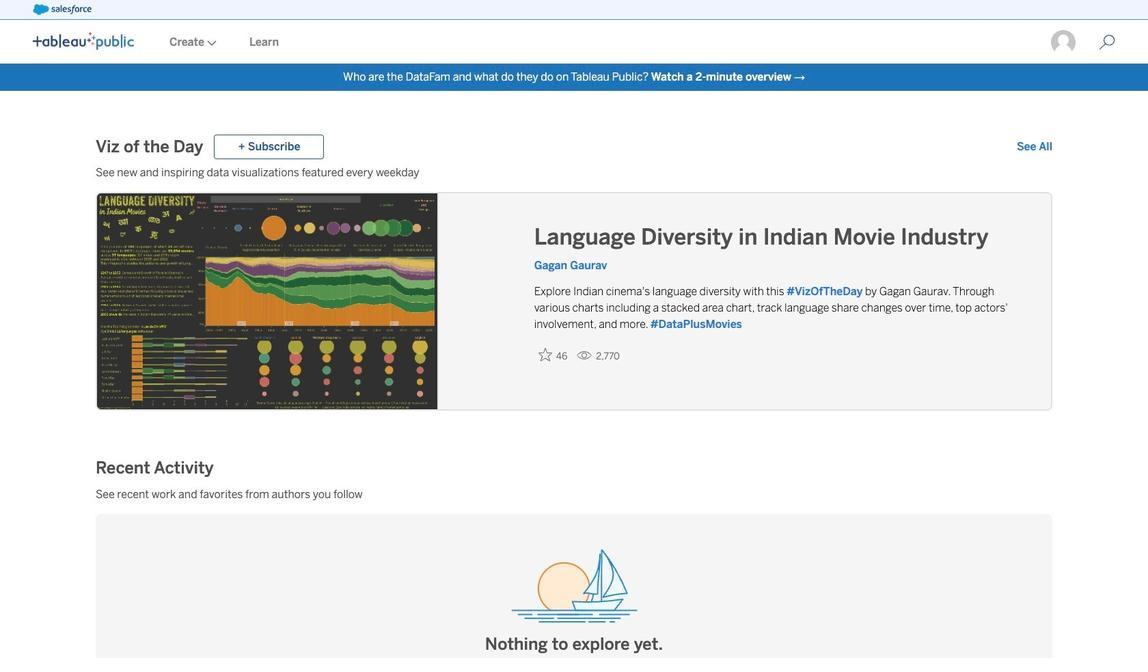 Task type: vqa. For each thing, say whether or not it's contained in the screenshot.
the Author
no



Task type: describe. For each thing, give the bounding box(es) containing it.
go to search image
[[1083, 34, 1133, 51]]

see recent work and favorites from authors you follow element
[[96, 487, 1053, 503]]

christina.overa image
[[1050, 29, 1078, 56]]

salesforce logo image
[[33, 4, 92, 15]]

create image
[[204, 40, 217, 46]]

tableau public viz of the day image
[[97, 194, 439, 412]]

see all viz of the day element
[[1018, 139, 1053, 155]]



Task type: locate. For each thing, give the bounding box(es) containing it.
Add Favorite button
[[535, 344, 572, 367]]

logo image
[[33, 32, 134, 50]]

recent activity heading
[[96, 457, 214, 479]]

see new and inspiring data visualizations featured every weekday element
[[96, 165, 1053, 181]]

viz of the day heading
[[96, 136, 203, 158]]

add favorite image
[[539, 348, 552, 362]]



